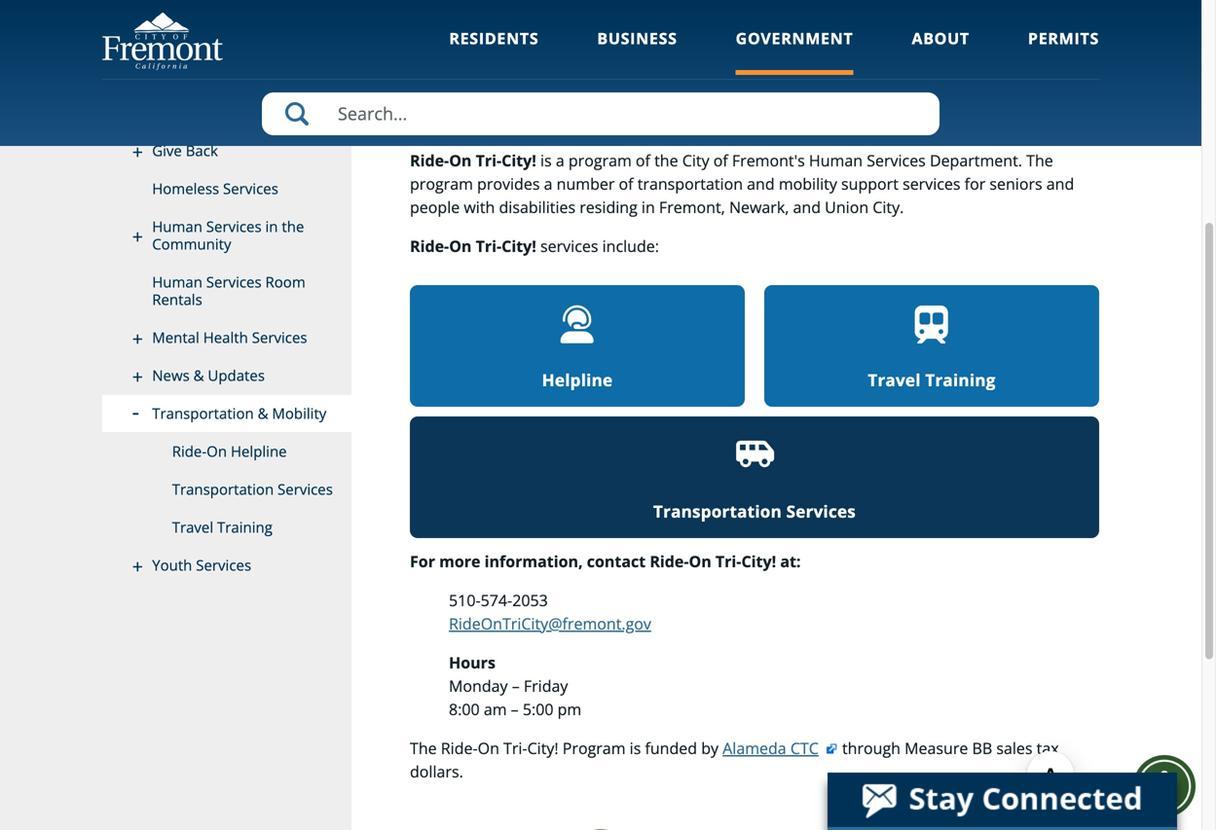 Task type: locate. For each thing, give the bounding box(es) containing it.
1 horizontal spatial &
[[258, 404, 268, 424]]

of right city
[[714, 150, 728, 171]]

1 vertical spatial a
[[544, 173, 553, 194]]

– right am
[[511, 699, 519, 720]]

services left for
[[903, 173, 961, 194]]

human up mobility
[[809, 150, 863, 171]]

1 vertical spatial the
[[282, 217, 304, 237]]

transportation up search "text field"
[[410, 7, 704, 60]]

bb
[[973, 738, 993, 759]]

transportation & mobility link
[[102, 395, 352, 433]]

with
[[464, 197, 495, 218]]

the
[[1027, 150, 1054, 171], [410, 738, 437, 759]]

0 vertical spatial mobility
[[754, 7, 914, 60]]

human services room rentals
[[152, 272, 306, 310]]

city! down 5:00 on the left of page
[[528, 738, 559, 759]]

at:
[[781, 551, 801, 572]]

services
[[903, 173, 961, 194], [541, 236, 599, 257]]

font size:
[[909, 99, 965, 117]]

program
[[569, 150, 632, 171], [410, 173, 473, 194]]

ride- up dollars.
[[441, 738, 478, 759]]

510-
[[449, 590, 481, 611]]

0 horizontal spatial the
[[282, 217, 304, 237]]

back
[[186, 141, 218, 161]]

1 horizontal spatial the
[[1027, 150, 1054, 171]]

news & updates
[[152, 366, 265, 386]]

helpline down phone operator icon
[[542, 369, 613, 391]]

font
[[909, 99, 935, 117]]

sales
[[997, 738, 1033, 759]]

0 vertical spatial services
[[903, 173, 961, 194]]

government
[[736, 28, 854, 49]]

business
[[597, 28, 678, 49]]

1 vertical spatial services
[[541, 236, 599, 257]]

services up support
[[867, 150, 926, 171]]

is
[[541, 150, 552, 171], [630, 738, 641, 759]]

human down homeless at the top left of page
[[152, 217, 203, 237]]

pm
[[558, 699, 582, 720]]

ride- up people
[[410, 150, 449, 171]]

1 horizontal spatial program
[[569, 150, 632, 171]]

2 vertical spatial &
[[258, 404, 268, 424]]

rentals
[[152, 290, 202, 310]]

human inside "is a program of the city of fremont's human services department. the program provides a number of transportation and mobility support services for seniors and people with disabilities residing in fremont, newark, and union city."
[[809, 150, 863, 171]]

travel training down train subway car image
[[868, 369, 996, 391]]

ride- for ride-on tri-city! services include:
[[410, 236, 449, 257]]

ride-
[[410, 150, 449, 171], [410, 236, 449, 257], [172, 442, 207, 462], [650, 551, 689, 572], [441, 738, 478, 759]]

& right business
[[714, 7, 744, 60]]

transportation
[[410, 7, 704, 60], [152, 404, 254, 424], [172, 480, 274, 500], [654, 500, 782, 523]]

0 vertical spatial –
[[512, 676, 520, 697]]

& for news & updates link
[[193, 366, 204, 386]]

give back link
[[102, 132, 352, 170]]

more
[[439, 551, 481, 572]]

1 vertical spatial the
[[410, 738, 437, 759]]

city! left the at:
[[742, 551, 776, 572]]

& for transportation & mobility link
[[258, 404, 268, 424]]

0 horizontal spatial travel training link
[[102, 509, 352, 547]]

feedback link
[[1023, 98, 1100, 115]]

on up with
[[449, 150, 472, 171]]

human down community
[[152, 272, 203, 292]]

program up people
[[410, 173, 473, 194]]

on
[[449, 150, 472, 171], [449, 236, 472, 257], [207, 442, 227, 462], [689, 551, 712, 572], [478, 738, 500, 759]]

transportation services link up the at:
[[410, 417, 1100, 539]]

the inside human services in the community
[[282, 217, 304, 237]]

transportation & mobility
[[410, 7, 914, 60], [152, 404, 327, 424]]

1 vertical spatial &
[[193, 366, 204, 386]]

0 horizontal spatial &
[[193, 366, 204, 386]]

news
[[152, 366, 190, 386]]

human
[[809, 150, 863, 171], [152, 217, 203, 237], [152, 272, 203, 292]]

include:
[[603, 236, 659, 257]]

2 horizontal spatial &
[[714, 7, 744, 60]]

shuttle van image
[[734, 436, 775, 477]]

helpline
[[542, 369, 613, 391], [231, 442, 287, 462]]

0 vertical spatial the
[[655, 150, 678, 171]]

1 vertical spatial helpline
[[231, 442, 287, 462]]

the left city
[[655, 150, 678, 171]]

ride-on tri-city!
[[410, 150, 537, 171]]

0 vertical spatial travel training
[[868, 369, 996, 391]]

travel up the youth services at the left bottom
[[172, 518, 213, 538]]

a up the number
[[556, 150, 565, 171]]

services inside "is a program of the city of fremont's human services department. the program provides a number of transportation and mobility support services for seniors and people with disabilities residing in fremont, newark, and union city."
[[903, 173, 961, 194]]

permits link
[[1029, 28, 1100, 75]]

travel down train subway car image
[[868, 369, 921, 391]]

contact
[[587, 551, 646, 572]]

& down updates
[[258, 404, 268, 424]]

services down homeless services link
[[206, 217, 262, 237]]

the inside "is a program of the city of fremont's human services department. the program provides a number of transportation and mobility support services for seniors and people with disabilities residing in fremont, newark, and union city."
[[1027, 150, 1054, 171]]

1 vertical spatial transportation & mobility
[[152, 404, 327, 424]]

feedback
[[1044, 98, 1100, 115]]

ride- down transportation & mobility link
[[172, 442, 207, 462]]

ctc
[[791, 738, 819, 759]]

1 horizontal spatial in
[[642, 197, 655, 218]]

0 horizontal spatial program
[[410, 173, 473, 194]]

services inside human services in the community
[[206, 217, 262, 237]]

for
[[965, 173, 986, 194]]

0 horizontal spatial helpline
[[231, 442, 287, 462]]

mobility
[[754, 7, 914, 60], [272, 404, 327, 424]]

the up "seniors"
[[1027, 150, 1054, 171]]

the inside "is a program of the city of fremont's human services department. the program provides a number of transportation and mobility support services for seniors and people with disabilities residing in fremont, newark, and union city."
[[655, 150, 678, 171]]

is left the 'funded'
[[630, 738, 641, 759]]

of up residing
[[619, 173, 634, 194]]

0 vertical spatial training
[[926, 369, 996, 391]]

1 horizontal spatial services
[[903, 173, 961, 194]]

transportation services link down ride-on helpline
[[102, 471, 352, 509]]

ride-on helpline
[[172, 442, 287, 462]]

0 vertical spatial the
[[1027, 150, 1054, 171]]

on down with
[[449, 236, 472, 257]]

1 vertical spatial human
[[152, 217, 203, 237]]

city! down disabilities
[[502, 236, 537, 257]]

and
[[747, 173, 775, 194], [1047, 173, 1075, 194], [793, 197, 821, 218]]

ride- inside the ride-on helpline link
[[172, 442, 207, 462]]

0 horizontal spatial is
[[541, 150, 552, 171]]

1 vertical spatial travel
[[172, 518, 213, 538]]

1 vertical spatial training
[[217, 518, 273, 538]]

+ link
[[972, 99, 994, 116]]

0 vertical spatial &
[[714, 7, 744, 60]]

human inside human services in the community
[[152, 217, 203, 237]]

support
[[842, 173, 899, 194]]

in
[[642, 197, 655, 218], [265, 217, 278, 237]]

2053
[[513, 590, 548, 611]]

helpline down transportation & mobility link
[[231, 442, 287, 462]]

is inside "is a program of the city of fremont's human services department. the program provides a number of transportation and mobility support services for seniors and people with disabilities residing in fremont, newark, and union city."
[[541, 150, 552, 171]]

1 vertical spatial travel training
[[172, 518, 273, 538]]

0 horizontal spatial in
[[265, 217, 278, 237]]

1 vertical spatial travel training link
[[102, 509, 352, 547]]

through
[[843, 738, 901, 759]]

ride- down people
[[410, 236, 449, 257]]

& right news
[[193, 366, 204, 386]]

–
[[512, 676, 520, 697], [511, 699, 519, 720]]

0 vertical spatial a
[[556, 150, 565, 171]]

services down give back link
[[223, 179, 278, 199]]

a up disabilities
[[544, 173, 553, 194]]

rideontricity@fremont.gov link
[[449, 614, 652, 634]]

0 horizontal spatial transportation services
[[172, 480, 333, 500]]

8:00
[[449, 699, 480, 720]]

services down ride-on helpline
[[278, 480, 333, 500]]

homeless services link
[[102, 170, 352, 208]]

travel training
[[868, 369, 996, 391], [172, 518, 273, 538]]

services down human services in the community link
[[206, 272, 262, 292]]

news & updates link
[[102, 357, 352, 395]]

1 horizontal spatial the
[[655, 150, 678, 171]]

training down train subway car image
[[926, 369, 996, 391]]

of up transportation
[[636, 150, 651, 171]]

transportation services down shuttle van "image"
[[654, 500, 856, 523]]

ride- for ride-on helpline
[[172, 442, 207, 462]]

city! up the provides
[[502, 150, 537, 171]]

0 vertical spatial helpline
[[542, 369, 613, 391]]

0 horizontal spatial travel training
[[172, 518, 273, 538]]

and right "seniors"
[[1047, 173, 1075, 194]]

in inside human services in the community
[[265, 217, 278, 237]]

program up the number
[[569, 150, 632, 171]]

is up disabilities
[[541, 150, 552, 171]]

the ride-on tri-city! program is funded by alameda ctc
[[410, 738, 819, 759]]

transportation down news & updates
[[152, 404, 254, 424]]

0 horizontal spatial of
[[619, 173, 634, 194]]

0 horizontal spatial mobility
[[272, 404, 327, 424]]

youth
[[152, 556, 192, 576]]

ride-on tri-city! services include:
[[410, 236, 663, 257]]

travel training up youth services link
[[172, 518, 273, 538]]

1 vertical spatial mobility
[[272, 404, 327, 424]]

on down am
[[478, 738, 500, 759]]

mobility
[[779, 173, 838, 194]]

1 vertical spatial is
[[630, 738, 641, 759]]

and down mobility
[[793, 197, 821, 218]]

0 vertical spatial travel
[[868, 369, 921, 391]]

0 vertical spatial transportation & mobility
[[410, 7, 914, 60]]

and up newark,
[[747, 173, 775, 194]]

on for ride-on helpline
[[207, 442, 227, 462]]

510-574-2053 rideontricity@fremont.gov
[[449, 590, 652, 634]]

dollars.
[[410, 762, 463, 783]]

0 vertical spatial human
[[809, 150, 863, 171]]

2 vertical spatial human
[[152, 272, 203, 292]]

transportation services down ride-on helpline
[[172, 480, 333, 500]]

training up youth services link
[[217, 518, 273, 538]]

tri- up the provides
[[476, 150, 502, 171]]

1 vertical spatial program
[[410, 173, 473, 194]]

2 horizontal spatial and
[[1047, 173, 1075, 194]]

1 horizontal spatial a
[[556, 150, 565, 171]]

0 horizontal spatial and
[[747, 173, 775, 194]]

provides
[[477, 173, 540, 194]]

train subway car image
[[912, 304, 953, 345]]

on down transportation & mobility link
[[207, 442, 227, 462]]

the up dollars.
[[410, 738, 437, 759]]

in up room
[[265, 217, 278, 237]]

in right residing
[[642, 197, 655, 218]]

+
[[987, 99, 994, 116]]

the up room
[[282, 217, 304, 237]]

human inside human services room rentals
[[152, 272, 203, 292]]

0 vertical spatial travel training link
[[765, 285, 1100, 407]]

0 vertical spatial is
[[541, 150, 552, 171]]

1 horizontal spatial training
[[926, 369, 996, 391]]

– left the friday
[[512, 676, 520, 697]]

1 horizontal spatial transportation services
[[654, 500, 856, 523]]

services down disabilities
[[541, 236, 599, 257]]

training
[[926, 369, 996, 391], [217, 518, 273, 538]]

services
[[867, 150, 926, 171], [223, 179, 278, 199], [206, 217, 262, 237], [206, 272, 262, 292], [252, 328, 307, 348], [278, 480, 333, 500], [787, 500, 856, 523], [196, 556, 251, 576]]

stay connected image
[[828, 773, 1176, 828]]

program
[[563, 738, 626, 759]]

-
[[1009, 99, 1013, 116]]

in inside "is a program of the city of fremont's human services department. the program provides a number of transportation and mobility support services for seniors and people with disabilities residing in fremont, newark, and union city."
[[642, 197, 655, 218]]



Task type: describe. For each thing, give the bounding box(es) containing it.
human services in the community
[[152, 217, 304, 254]]

font size: link
[[909, 99, 965, 117]]

through measure bb sales tax dollars.
[[410, 738, 1059, 783]]

community
[[152, 234, 231, 254]]

hours
[[449, 653, 496, 673]]

0 horizontal spatial transportation services link
[[102, 471, 352, 509]]

5:00
[[523, 699, 554, 720]]

is a program of the city of fremont's human services department. the program provides a number of transportation and mobility support services for seniors and people with disabilities residing in fremont, newark, and union city.
[[410, 150, 1075, 218]]

0 horizontal spatial services
[[541, 236, 599, 257]]

government link
[[736, 28, 854, 75]]

by
[[702, 738, 719, 759]]

youth services link
[[102, 547, 352, 585]]

1 horizontal spatial mobility
[[754, 7, 914, 60]]

on for ride-on tri-city! services include:
[[449, 236, 472, 257]]

0 horizontal spatial travel
[[172, 518, 213, 538]]

1 horizontal spatial travel training link
[[765, 285, 1100, 407]]

0 horizontal spatial transportation & mobility
[[152, 404, 327, 424]]

residents link
[[449, 28, 539, 75]]

transportation
[[638, 173, 743, 194]]

size:
[[938, 99, 965, 117]]

1 horizontal spatial transportation & mobility
[[410, 7, 914, 60]]

health
[[203, 328, 248, 348]]

services inside "is a program of the city of fremont's human services department. the program provides a number of transportation and mobility support services for seniors and people with disabilities residing in fremont, newark, and union city."
[[867, 150, 926, 171]]

people
[[410, 197, 460, 218]]

residing
[[580, 197, 638, 218]]

on right contact
[[689, 551, 712, 572]]

1 vertical spatial –
[[511, 699, 519, 720]]

about
[[912, 28, 970, 49]]

human for human services room rentals
[[152, 272, 203, 292]]

mental health services link
[[102, 319, 352, 357]]

tri- down am
[[504, 738, 528, 759]]

disabilities
[[499, 197, 576, 218]]

ride- for ride-on tri-city!
[[410, 150, 449, 171]]

for more information, contact ride-on tri-city! at:
[[410, 551, 801, 572]]

574-
[[481, 590, 513, 611]]

fremont's
[[732, 150, 805, 171]]

1 horizontal spatial travel
[[868, 369, 921, 391]]

hours monday – friday 8:00 am – 5:00 pm
[[449, 653, 582, 720]]

ride- right contact
[[650, 551, 689, 572]]

transportation down shuttle van "image"
[[654, 500, 782, 523]]

give back
[[152, 141, 218, 161]]

alameda ctc link
[[723, 738, 838, 759]]

0 horizontal spatial training
[[217, 518, 273, 538]]

helpline link
[[410, 285, 745, 407]]

rideontricity@fremont.gov
[[449, 614, 652, 634]]

union
[[825, 197, 869, 218]]

department.
[[930, 150, 1023, 171]]

services up the at:
[[787, 500, 856, 523]]

0 horizontal spatial a
[[544, 173, 553, 194]]

number
[[557, 173, 615, 194]]

2 horizontal spatial of
[[714, 150, 728, 171]]

1 horizontal spatial travel training
[[868, 369, 996, 391]]

newark,
[[730, 197, 789, 218]]

tax
[[1037, 738, 1059, 759]]

monday
[[449, 676, 508, 697]]

funded
[[645, 738, 697, 759]]

human services room rentals link
[[102, 264, 352, 319]]

1 horizontal spatial is
[[630, 738, 641, 759]]

ride-on helpline link
[[102, 433, 352, 471]]

homeless
[[152, 179, 219, 199]]

1 horizontal spatial and
[[793, 197, 821, 218]]

am
[[484, 699, 507, 720]]

information,
[[485, 551, 583, 572]]

residents
[[449, 28, 539, 49]]

phone operator image
[[557, 304, 598, 345]]

updates
[[208, 366, 265, 386]]

fremont,
[[659, 197, 725, 218]]

human for human services in the community
[[152, 217, 203, 237]]

0 vertical spatial program
[[569, 150, 632, 171]]

measure
[[905, 738, 969, 759]]

- link
[[994, 99, 1013, 116]]

Search text field
[[262, 93, 940, 135]]

services inside human services room rentals
[[206, 272, 262, 292]]

youth services
[[152, 556, 251, 576]]

business link
[[597, 28, 678, 75]]

mental health services
[[152, 328, 307, 348]]

1 horizontal spatial of
[[636, 150, 651, 171]]

1 horizontal spatial helpline
[[542, 369, 613, 391]]

for
[[410, 551, 435, 572]]

alameda
[[723, 738, 787, 759]]

on for ride-on tri-city!
[[449, 150, 472, 171]]

about link
[[912, 28, 970, 75]]

1 horizontal spatial transportation services link
[[410, 417, 1100, 539]]

homeless services
[[152, 179, 278, 199]]

seniors
[[990, 173, 1043, 194]]

friday
[[524, 676, 568, 697]]

transportation down the ride-on helpline link
[[172, 480, 274, 500]]

permits
[[1029, 28, 1100, 49]]

tri- left the at:
[[716, 551, 742, 572]]

services right the health
[[252, 328, 307, 348]]

city
[[683, 150, 710, 171]]

room
[[265, 272, 306, 292]]

mental
[[152, 328, 199, 348]]

services right youth
[[196, 556, 251, 576]]

tri- down with
[[476, 236, 502, 257]]

give
[[152, 141, 182, 161]]

0 horizontal spatial the
[[410, 738, 437, 759]]

human services in the community link
[[102, 208, 352, 264]]



Task type: vqa. For each thing, say whether or not it's contained in the screenshot.
Award within "On the Ground - Getting It Done: FOCUSed Growth" Award Winner – The Association of Bay Area Governments (ABAG) awards program recognizes cities, towns, and counties that are doing their part to develop sustainable communities.
no



